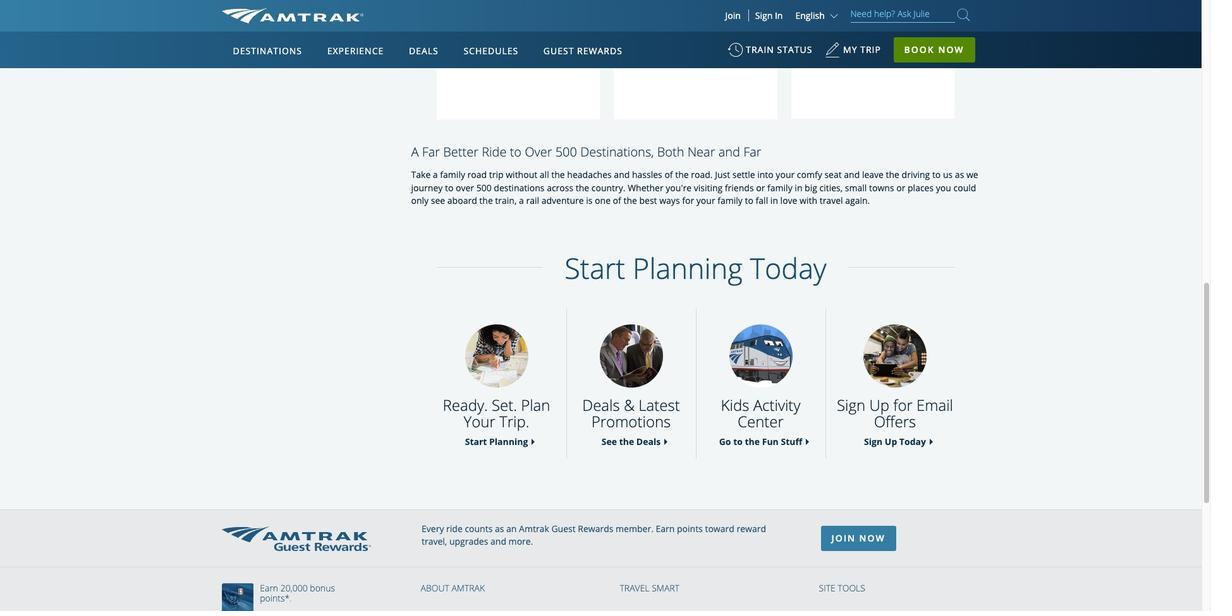 Task type: locate. For each thing, give the bounding box(es) containing it.
up up sign up today link
[[869, 395, 889, 416]]

for down 'you're' on the top of the page
[[682, 194, 694, 206]]

sign up today link
[[858, 436, 932, 448]]

as left an
[[495, 524, 504, 536]]

book now button
[[893, 37, 975, 63]]

sign for in
[[755, 9, 773, 21]]

1 horizontal spatial as
[[955, 169, 964, 181]]

footer
[[0, 510, 1202, 612]]

2 or from the left
[[896, 182, 905, 194]]

1 vertical spatial 500
[[476, 182, 492, 194]]

now
[[881, 24, 901, 36], [703, 24, 723, 36], [526, 45, 546, 57], [859, 533, 885, 545]]

0 vertical spatial your
[[776, 169, 795, 181]]

in left big
[[795, 182, 802, 194]]

join inside join now link
[[832, 533, 856, 545]]

destinations,
[[580, 144, 654, 161]]

0 vertical spatial guest
[[543, 45, 574, 57]]

1 horizontal spatial a
[[519, 194, 524, 206]]

sign left offers
[[837, 395, 865, 416]]

0 horizontal spatial of
[[613, 194, 621, 206]]

deals button
[[404, 34, 444, 69]]

your down visiting
[[696, 194, 715, 206]]

now down join button
[[703, 24, 723, 36]]

start planning today
[[565, 249, 827, 287]]

1 vertical spatial guest
[[551, 524, 576, 536]]

1 horizontal spatial explore
[[668, 24, 701, 36]]

0 horizontal spatial a
[[433, 169, 438, 181]]

0 horizontal spatial explore
[[490, 45, 523, 57]]

500 right over
[[555, 144, 577, 161]]

0 vertical spatial earn
[[656, 524, 675, 536]]

a right take
[[433, 169, 438, 181]]

guest inside guest rewards popup button
[[543, 45, 574, 57]]

0 vertical spatial sign
[[755, 9, 773, 21]]

counts
[[465, 524, 493, 536]]

1 horizontal spatial for
[[893, 395, 913, 416]]

amtrak
[[519, 524, 549, 536], [452, 583, 485, 595]]

0 horizontal spatial earn
[[260, 583, 278, 595]]

1 horizontal spatial join
[[832, 533, 856, 545]]

the inside the kids activity center go to the fun stuff
[[745, 436, 760, 448]]

take
[[411, 169, 431, 181]]

1 vertical spatial start
[[465, 436, 487, 448]]

0 vertical spatial rewards
[[577, 45, 622, 57]]

0 horizontal spatial or
[[756, 182, 765, 194]]

0 horizontal spatial for
[[682, 194, 694, 206]]

to right ride
[[510, 144, 522, 161]]

english
[[795, 9, 825, 21]]

1 vertical spatial earn
[[260, 583, 278, 595]]

explore
[[845, 24, 878, 36], [668, 24, 701, 36], [490, 45, 523, 57]]

as inside every ride counts as an amtrak guest rewards member. earn points toward reward travel, upgrades and more.
[[495, 524, 504, 536]]

without
[[506, 169, 537, 181]]

explore now link
[[845, 24, 901, 36], [668, 24, 723, 36], [490, 45, 546, 57]]

over
[[456, 182, 474, 194]]

and
[[718, 144, 740, 161], [614, 169, 630, 181], [844, 169, 860, 181], [491, 536, 506, 548]]

0 horizontal spatial deals
[[582, 395, 620, 416]]

0 vertical spatial as
[[955, 169, 964, 181]]

0 vertical spatial today
[[750, 249, 827, 287]]

0 vertical spatial deals
[[582, 395, 620, 416]]

join for join now
[[832, 533, 856, 545]]

earn left 20,000
[[260, 583, 278, 595]]

1 vertical spatial rewards
[[578, 524, 613, 536]]

1 vertical spatial amtrak
[[452, 583, 485, 595]]

start inside ready. set. plan your trip. start planning
[[465, 436, 487, 448]]

as right us
[[955, 169, 964, 181]]

near
[[687, 144, 715, 161]]

1 vertical spatial your
[[696, 194, 715, 206]]

of right one
[[613, 194, 621, 206]]

0 horizontal spatial planning
[[489, 436, 528, 448]]

the up across
[[551, 169, 565, 181]]

1 horizontal spatial of
[[665, 169, 673, 181]]

or right towns on the top of the page
[[896, 182, 905, 194]]

just
[[715, 169, 730, 181]]

500
[[555, 144, 577, 161], [476, 182, 492, 194]]

now right schedules
[[526, 45, 546, 57]]

0 vertical spatial up
[[869, 395, 889, 416]]

1 vertical spatial for
[[893, 395, 913, 416]]

plan
[[521, 395, 550, 416]]

far up settle
[[743, 144, 761, 161]]

to left us
[[932, 169, 941, 181]]

footer containing every ride counts as an amtrak guest rewards member. earn points toward reward travel, upgrades and more.
[[0, 510, 1202, 612]]

across
[[547, 182, 573, 194]]

application
[[269, 106, 572, 282]]

1 far from the left
[[422, 144, 440, 161]]

now for middle explore now link
[[703, 24, 723, 36]]

a left rail
[[519, 194, 524, 206]]

for inside 'sign up for email offers sign up today'
[[893, 395, 913, 416]]

or up fall
[[756, 182, 765, 194]]

20,000
[[280, 583, 308, 595]]

banner
[[0, 0, 1202, 292]]

to right go
[[733, 436, 743, 448]]

search icon image
[[957, 6, 970, 23]]

train status
[[746, 44, 812, 56]]

0 horizontal spatial join
[[725, 9, 741, 21]]

planning inside ready. set. plan your trip. start planning
[[489, 436, 528, 448]]

1 horizontal spatial earn
[[656, 524, 675, 536]]

regions map image
[[269, 106, 572, 282]]

your right into
[[776, 169, 795, 181]]

as
[[955, 169, 964, 181], [495, 524, 504, 536]]

of up 'you're' on the top of the page
[[665, 169, 673, 181]]

deals left the &
[[582, 395, 620, 416]]

travel smart
[[620, 583, 679, 595]]

for
[[682, 194, 694, 206], [893, 395, 913, 416]]

small
[[845, 182, 867, 194]]

2 horizontal spatial family
[[767, 182, 792, 194]]

the up 'you're' on the top of the page
[[675, 169, 689, 181]]

best
[[639, 194, 657, 206]]

1 horizontal spatial your
[[776, 169, 795, 181]]

1 vertical spatial in
[[770, 194, 778, 206]]

bonus
[[310, 583, 335, 595]]

to left over
[[445, 182, 453, 194]]

join for join
[[725, 9, 741, 21]]

1 vertical spatial join
[[832, 533, 856, 545]]

hassles
[[632, 169, 662, 181]]

1 horizontal spatial today
[[899, 436, 926, 448]]

amtrak up more.
[[519, 524, 549, 536]]

0 horizontal spatial amtrak
[[452, 583, 485, 595]]

and up just on the right top of the page
[[718, 144, 740, 161]]

1 horizontal spatial explore now
[[668, 24, 723, 36]]

book now
[[904, 44, 964, 56]]

sign left in
[[755, 9, 773, 21]]

1 horizontal spatial amtrak
[[519, 524, 549, 536]]

member.
[[616, 524, 653, 536]]

0 vertical spatial amtrak
[[519, 524, 549, 536]]

deals
[[409, 45, 438, 57]]

1 horizontal spatial or
[[896, 182, 905, 194]]

0 vertical spatial for
[[682, 194, 694, 206]]

a
[[433, 169, 438, 181], [519, 194, 524, 206]]

0 horizontal spatial today
[[750, 249, 827, 287]]

about
[[421, 583, 449, 595]]

the
[[551, 169, 565, 181], [675, 169, 689, 181], [886, 169, 899, 181], [576, 182, 589, 194], [479, 194, 493, 206], [624, 194, 637, 206], [619, 436, 634, 448], [745, 436, 760, 448]]

big
[[805, 182, 817, 194]]

deals
[[582, 395, 620, 416], [636, 436, 661, 448]]

1 vertical spatial family
[[767, 182, 792, 194]]

of
[[665, 169, 673, 181], [613, 194, 621, 206]]

see the deals link
[[595, 436, 667, 448]]

train
[[746, 44, 774, 56]]

far right a
[[422, 144, 440, 161]]

hotels image
[[465, 325, 528, 388]]

rail
[[526, 194, 539, 206]]

0 horizontal spatial explore now link
[[490, 45, 546, 57]]

whether
[[628, 182, 663, 194]]

2 horizontal spatial explore now link
[[845, 24, 901, 36]]

the left the best at the top right
[[624, 194, 637, 206]]

0 horizontal spatial family
[[440, 169, 465, 181]]

sign down offers
[[864, 436, 882, 448]]

500 down road
[[476, 182, 492, 194]]

smart
[[652, 583, 679, 595]]

1 horizontal spatial far
[[743, 144, 761, 161]]

1 vertical spatial as
[[495, 524, 504, 536]]

start planning link
[[459, 436, 534, 448]]

1 vertical spatial planning
[[489, 436, 528, 448]]

to
[[510, 144, 522, 161], [932, 169, 941, 181], [445, 182, 453, 194], [745, 194, 753, 206], [733, 436, 743, 448]]

sign up for email offers sign up today
[[837, 395, 953, 448]]

family up love
[[767, 182, 792, 194]]

now down please enter your search item search field
[[881, 24, 901, 36]]

family
[[440, 169, 465, 181], [767, 182, 792, 194], [718, 194, 743, 206]]

1 vertical spatial today
[[899, 436, 926, 448]]

1 horizontal spatial 500
[[555, 144, 577, 161]]

2 horizontal spatial explore now
[[845, 24, 901, 36]]

0 vertical spatial join
[[725, 9, 741, 21]]

and left more.
[[491, 536, 506, 548]]

see
[[431, 194, 445, 206]]

kids
[[721, 395, 749, 416]]

amtrak guest rewards preferred mastercard image
[[222, 584, 259, 612]]

0 horizontal spatial 500
[[476, 182, 492, 194]]

explore now for right explore now link
[[845, 24, 901, 36]]

deals down promotions at the bottom of page
[[636, 436, 661, 448]]

explore for right explore now link
[[845, 24, 878, 36]]

upgrades
[[449, 536, 488, 548]]

up
[[869, 395, 889, 416], [885, 436, 897, 448]]

or
[[756, 182, 765, 194], [896, 182, 905, 194]]

join inside banner
[[725, 9, 741, 21]]

your
[[776, 169, 795, 181], [696, 194, 715, 206]]

2 horizontal spatial explore
[[845, 24, 878, 36]]

0 vertical spatial start
[[565, 249, 625, 287]]

the left fun
[[745, 436, 760, 448]]

road
[[467, 169, 487, 181]]

sign
[[755, 9, 773, 21], [837, 395, 865, 416], [864, 436, 882, 448]]

see
[[602, 436, 617, 448]]

family down friends
[[718, 194, 743, 206]]

2 vertical spatial family
[[718, 194, 743, 206]]

over
[[525, 144, 552, 161]]

1 horizontal spatial deals
[[636, 436, 661, 448]]

train status link
[[728, 38, 812, 69]]

1 horizontal spatial family
[[718, 194, 743, 206]]

0 horizontal spatial explore now
[[490, 45, 546, 57]]

0 horizontal spatial start
[[465, 436, 487, 448]]

towns
[[869, 182, 894, 194]]

again.
[[845, 194, 870, 206]]

join up site tools on the bottom of page
[[832, 533, 856, 545]]

amtrak right about
[[452, 583, 485, 595]]

0 horizontal spatial far
[[422, 144, 440, 161]]

book
[[904, 44, 935, 56]]

up down offers
[[885, 436, 897, 448]]

now up the tools
[[859, 533, 885, 545]]

1 horizontal spatial in
[[795, 182, 802, 194]]

for left email
[[893, 395, 913, 416]]

explore now
[[845, 24, 901, 36], [668, 24, 723, 36], [490, 45, 546, 57]]

you're
[[666, 182, 692, 194]]

site
[[819, 583, 835, 595]]

1 horizontal spatial explore now link
[[668, 24, 723, 36]]

the right see
[[619, 436, 634, 448]]

0 vertical spatial family
[[440, 169, 465, 181]]

0 vertical spatial 500
[[555, 144, 577, 161]]

rewards inside every ride counts as an amtrak guest rewards member. earn points toward reward travel, upgrades and more.
[[578, 524, 613, 536]]

my
[[843, 44, 857, 56]]

0 horizontal spatial as
[[495, 524, 504, 536]]

earn left points
[[656, 524, 675, 536]]

0 vertical spatial planning
[[633, 249, 743, 287]]

set.
[[492, 395, 517, 416]]

the left train,
[[479, 194, 493, 206]]

a far better ride to over 500 destinations, both near and far
[[411, 144, 761, 161]]

for inside the take a family road trip without all the headaches and hassles of the road. just settle into your comfy seat and leave the driving to us as we journey to over 500 destinations across the country. whether you're visiting friends or family in big cities, small towns or places you could only see aboard the train, a rail adventure is one of the best ways for your family to fall in love with travel again.
[[682, 194, 694, 206]]

join left sign in
[[725, 9, 741, 21]]

today
[[750, 249, 827, 287], [899, 436, 926, 448]]

planning
[[633, 249, 743, 287], [489, 436, 528, 448]]

1 vertical spatial sign
[[837, 395, 865, 416]]

1 horizontal spatial start
[[565, 249, 625, 287]]

family up over
[[440, 169, 465, 181]]

in right fall
[[770, 194, 778, 206]]

now inside join now link
[[859, 533, 885, 545]]



Task type: describe. For each thing, give the bounding box(es) containing it.
every ride counts as an amtrak guest rewards member. earn points toward reward travel, upgrades and more.
[[422, 524, 766, 548]]

experience
[[327, 45, 384, 57]]

today inside 'sign up for email offers sign up today'
[[899, 436, 926, 448]]

explore for the left explore now link
[[490, 45, 523, 57]]

0 vertical spatial in
[[795, 182, 802, 194]]

comfy
[[797, 169, 822, 181]]

earn inside every ride counts as an amtrak guest rewards member. earn points toward reward travel, upgrades and more.
[[656, 524, 675, 536]]

2 vertical spatial sign
[[864, 436, 882, 448]]

center
[[738, 411, 784, 432]]

country.
[[591, 182, 625, 194]]

experience button
[[322, 34, 389, 69]]

1 vertical spatial up
[[885, 436, 897, 448]]

application inside banner
[[269, 106, 572, 282]]

ready. set. plan your trip. start planning
[[443, 395, 550, 448]]

ways
[[659, 194, 680, 206]]

destinations button
[[228, 34, 307, 69]]

english button
[[795, 9, 841, 21]]

500 inside the take a family road trip without all the headaches and hassles of the road. just settle into your comfy seat and leave the driving to us as we journey to over 500 destinations across the country. whether you're visiting friends or family in big cities, small towns or places you could only see aboard the train, a rail adventure is one of the best ways for your family to fall in love with travel again.
[[476, 182, 492, 194]]

1 or from the left
[[756, 182, 765, 194]]

take a family road trip without all the headaches and hassles of the road. just settle into your comfy seat and leave the driving to us as we journey to over 500 destinations across the country. whether you're visiting friends or family in big cities, small towns or places you could only see aboard the train, a rail adventure is one of the best ways for your family to fall in love with travel again.
[[411, 169, 978, 206]]

destinations
[[494, 182, 545, 194]]

a
[[411, 144, 419, 161]]

earn inside earn 20,000 bonus points*.
[[260, 583, 278, 595]]

Please enter your search item search field
[[850, 6, 955, 23]]

explore for middle explore now link
[[668, 24, 701, 36]]

fall
[[756, 194, 768, 206]]

offers
[[874, 411, 916, 432]]

email
[[917, 395, 953, 416]]

rewards inside popup button
[[577, 45, 622, 57]]

join now
[[832, 533, 885, 545]]

and up the country.
[[614, 169, 630, 181]]

reward
[[737, 524, 766, 536]]

now for the left explore now link
[[526, 45, 546, 57]]

travel
[[820, 194, 843, 206]]

driving
[[902, 169, 930, 181]]

one
[[595, 194, 611, 206]]

about amtrak
[[421, 583, 485, 595]]

activity
[[753, 395, 800, 416]]

guest rewards
[[543, 45, 622, 57]]

all
[[540, 169, 549, 181]]

in
[[775, 9, 783, 21]]

an
[[506, 524, 517, 536]]

join button
[[718, 9, 749, 21]]

deals & latest promotions see the deals
[[582, 395, 680, 448]]

explore now for middle explore now link
[[668, 24, 723, 36]]

1 vertical spatial of
[[613, 194, 621, 206]]

ready.
[[443, 395, 488, 416]]

sign in button
[[755, 9, 783, 21]]

the up towns on the top of the page
[[886, 169, 899, 181]]

both
[[657, 144, 684, 161]]

travel,
[[422, 536, 447, 548]]

to inside the kids activity center go to the fun stuff
[[733, 436, 743, 448]]

my trip
[[843, 44, 881, 56]]

better
[[443, 144, 478, 161]]

love
[[780, 194, 797, 206]]

latest
[[639, 395, 680, 416]]

ride
[[482, 144, 507, 161]]

as inside the take a family road trip without all the headaches and hassles of the road. just settle into your comfy seat and leave the driving to us as we journey to over 500 destinations across the country. whether you're visiting friends or family in big cities, small towns or places you could only see aboard the train, a rail adventure is one of the best ways for your family to fall in love with travel again.
[[955, 169, 964, 181]]

fun
[[762, 436, 779, 448]]

points*.
[[260, 593, 292, 605]]

trip
[[860, 44, 881, 56]]

sign in
[[755, 9, 783, 21]]

amtrak guest rewards image
[[222, 527, 371, 552]]

aboard
[[447, 194, 477, 206]]

go
[[719, 436, 731, 448]]

stuff
[[781, 436, 802, 448]]

1 vertical spatial deals
[[636, 436, 661, 448]]

cities,
[[820, 182, 843, 194]]

cars image
[[600, 325, 663, 388]]

&
[[624, 395, 635, 416]]

the up 'is'
[[576, 182, 589, 194]]

and up small
[[844, 169, 860, 181]]

0 vertical spatial of
[[665, 169, 673, 181]]

toward
[[705, 524, 734, 536]]

ground transport image
[[729, 325, 792, 388]]

to left fall
[[745, 194, 753, 206]]

guest inside every ride counts as an amtrak guest rewards member. earn points toward reward travel, upgrades and more.
[[551, 524, 576, 536]]

headaches
[[567, 169, 612, 181]]

sign for up
[[837, 395, 865, 416]]

seat
[[824, 169, 842, 181]]

go to the fun stuff link
[[713, 436, 809, 448]]

1 vertical spatial a
[[519, 194, 524, 206]]

1 horizontal spatial planning
[[633, 249, 743, 287]]

now for right explore now link
[[881, 24, 901, 36]]

the inside deals & latest promotions see the deals
[[619, 436, 634, 448]]

and inside every ride counts as an amtrak guest rewards member. earn points toward reward travel, upgrades and more.
[[491, 536, 506, 548]]

0 vertical spatial a
[[433, 169, 438, 181]]

explore now for the left explore now link
[[490, 45, 546, 57]]

0 horizontal spatial your
[[696, 194, 715, 206]]

road.
[[691, 169, 713, 181]]

amtrak image
[[222, 8, 363, 23]]

banner containing join
[[0, 0, 1202, 292]]

destinations
[[233, 45, 302, 57]]

secondary navigation
[[222, 0, 411, 491]]

0 horizontal spatial in
[[770, 194, 778, 206]]

schedules link
[[458, 32, 523, 68]]

your
[[464, 411, 495, 432]]

site tools
[[819, 583, 865, 595]]

earn 20,000 bonus points*.
[[260, 583, 335, 605]]

status
[[777, 44, 812, 56]]

activities image
[[863, 325, 927, 388]]

2 far from the left
[[743, 144, 761, 161]]

is
[[586, 194, 593, 206]]

leave
[[862, 169, 884, 181]]

we
[[966, 169, 978, 181]]

every
[[422, 524, 444, 536]]

tools
[[838, 583, 865, 595]]

now for join now link
[[859, 533, 885, 545]]

join now link
[[821, 527, 896, 552]]

travel
[[620, 583, 649, 595]]

amtrak inside every ride counts as an amtrak guest rewards member. earn points toward reward travel, upgrades and more.
[[519, 524, 549, 536]]

visiting
[[694, 182, 723, 194]]

with
[[800, 194, 817, 206]]

friends
[[725, 182, 754, 194]]

points
[[677, 524, 703, 536]]

only
[[411, 194, 429, 206]]

ride
[[446, 524, 463, 536]]

train,
[[495, 194, 517, 206]]



Task type: vqa. For each thing, say whether or not it's contained in the screenshot.
the bottom Earn
yes



